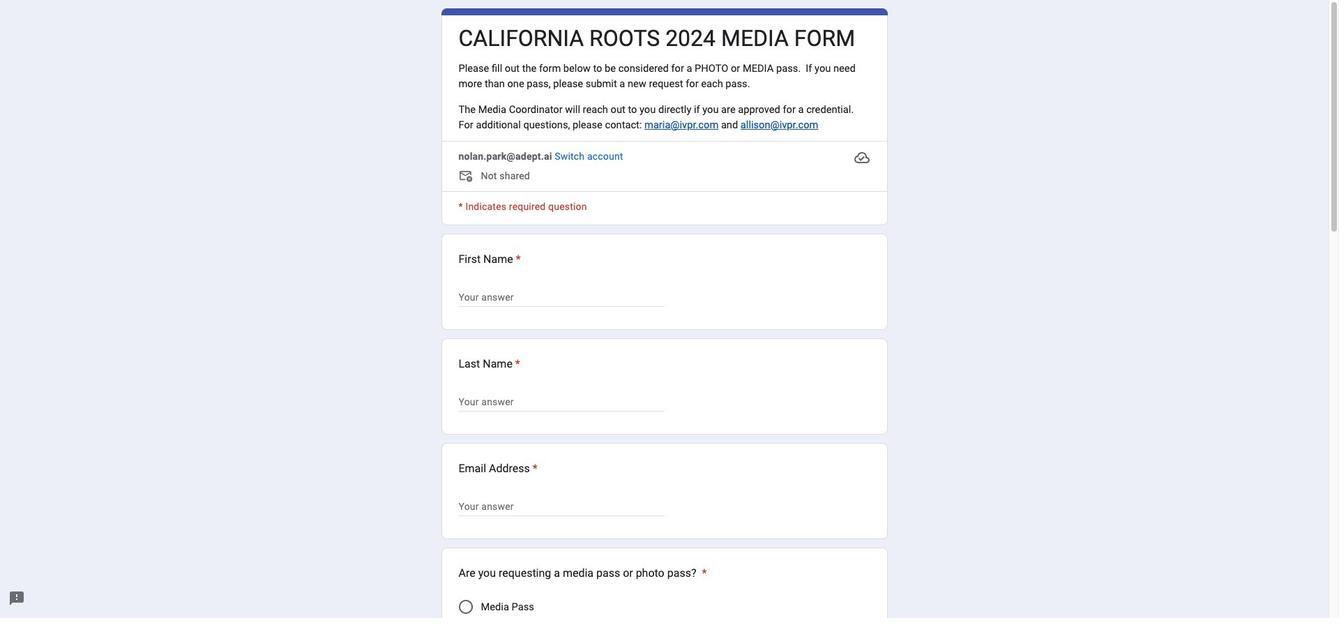 Task type: describe. For each thing, give the bounding box(es) containing it.
5 heading from the top
[[459, 565, 707, 582]]

report a problem to google image
[[8, 590, 25, 607]]

4 heading from the top
[[459, 460, 538, 477]]

3 heading from the top
[[459, 356, 521, 372]]

media pass image
[[459, 600, 473, 614]]

Media Pass radio
[[459, 600, 473, 614]]



Task type: locate. For each thing, give the bounding box(es) containing it.
None text field
[[459, 289, 665, 305]]

1 heading from the top
[[459, 24, 856, 52]]

required question element
[[513, 251, 521, 268], [513, 356, 521, 372], [530, 460, 538, 477], [699, 565, 707, 582]]

heading
[[459, 24, 856, 52], [459, 251, 521, 268], [459, 356, 521, 372], [459, 460, 538, 477], [459, 565, 707, 582]]

list
[[441, 234, 888, 618]]

your email and google account are not part of your response image
[[459, 169, 481, 185], [459, 169, 476, 185]]

None text field
[[459, 393, 665, 410], [459, 498, 665, 515], [459, 393, 665, 410], [459, 498, 665, 515]]

2 heading from the top
[[459, 251, 521, 268]]



Task type: vqa. For each thing, say whether or not it's contained in the screenshot.
Required question element
yes



